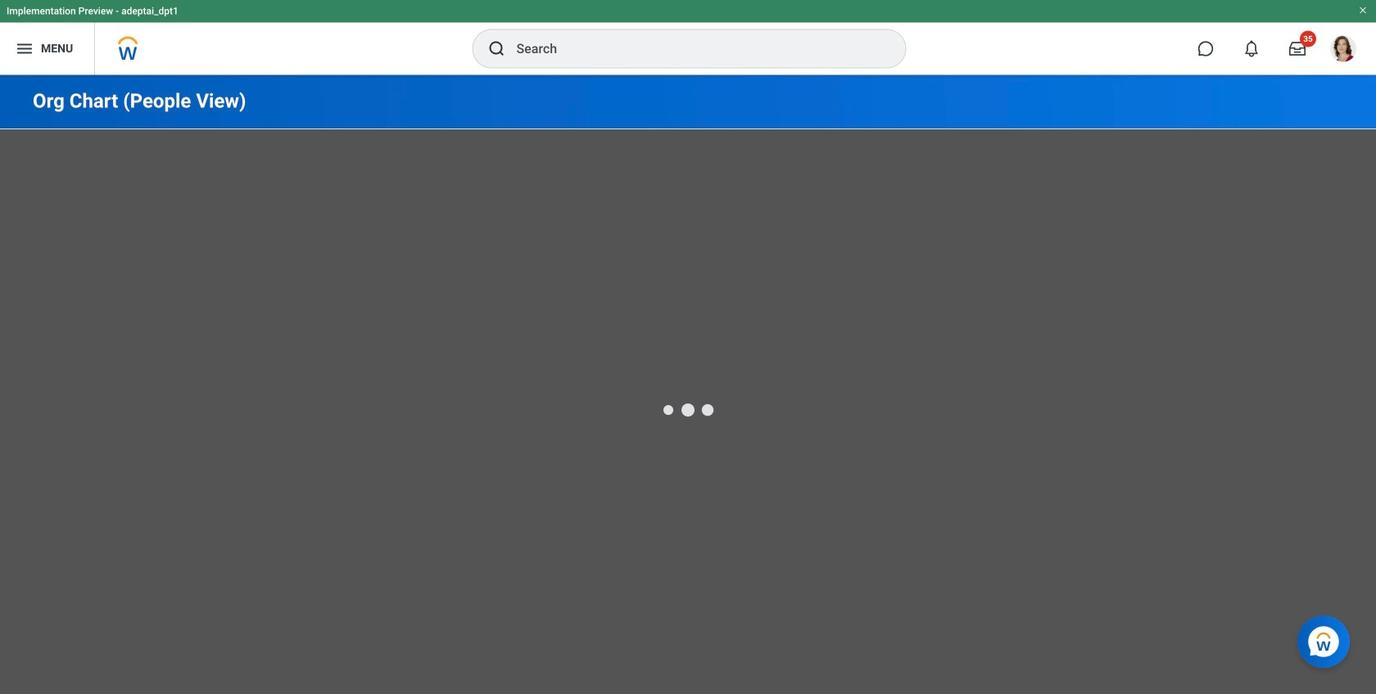 Task type: describe. For each thing, give the bounding box(es) containing it.
profile logan mcneil image
[[1331, 36, 1357, 65]]

justify image
[[15, 39, 34, 59]]

Search Workday  search field
[[517, 31, 872, 67]]

close environment banner image
[[1359, 5, 1368, 15]]



Task type: vqa. For each thing, say whether or not it's contained in the screenshot.
'SEARCH WORKDAY' 'SEARCH FIELD'
yes



Task type: locate. For each thing, give the bounding box(es) containing it.
notifications large image
[[1244, 41, 1260, 57]]

main content
[[0, 75, 1377, 695]]

banner
[[0, 0, 1377, 75]]

search image
[[487, 39, 507, 59]]

inbox large image
[[1290, 41, 1306, 57]]



